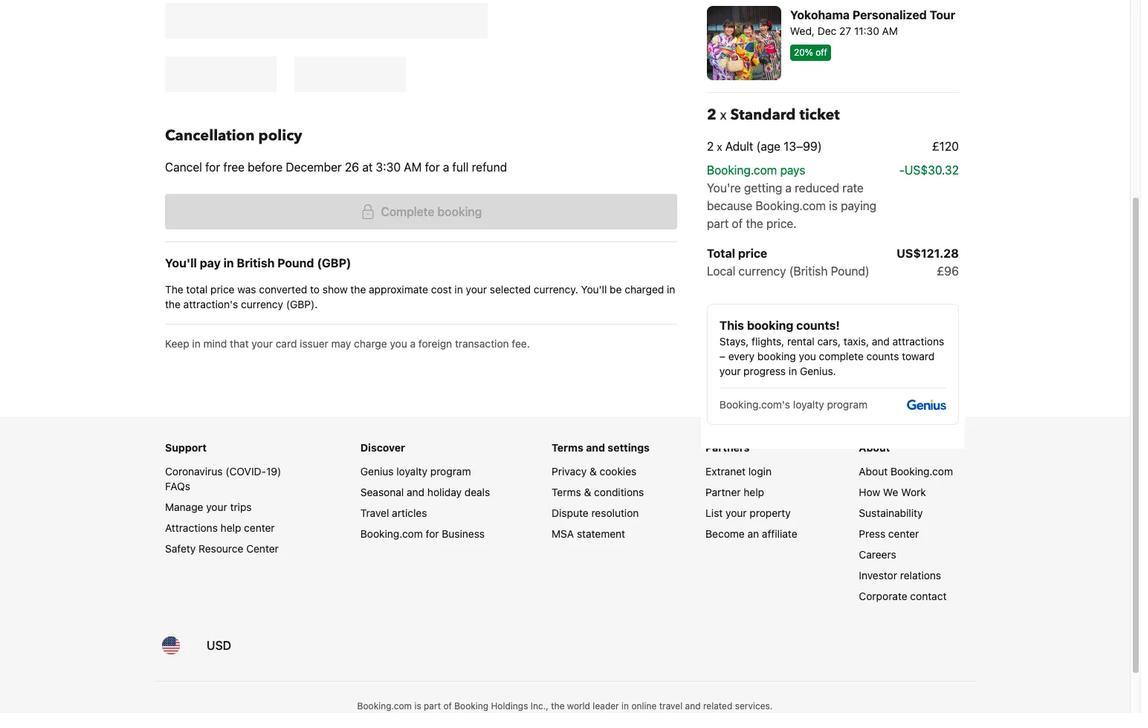 Task type: locate. For each thing, give the bounding box(es) containing it.
center up center at the bottom of page
[[244, 522, 275, 535]]

1 vertical spatial 2 𝗑 standard ticket
[[707, 105, 840, 125]]

0 vertical spatial you're
[[707, 95, 741, 109]]

1 vertical spatial attractions
[[893, 335, 945, 348]]

& down "privacy & cookies" 'link'
[[584, 486, 592, 499]]

2 2 𝗑 standard ticket from the top
[[707, 105, 840, 125]]

complete
[[819, 264, 864, 277], [819, 350, 864, 363]]

0 vertical spatial &
[[590, 466, 597, 478]]

2 stays, from the top
[[720, 335, 749, 348]]

0 vertical spatial you'll
[[165, 257, 197, 270]]

resource
[[199, 543, 244, 556]]

resolution
[[592, 507, 639, 520]]

currency inside 'you'll be charged in the attraction's currency (gbp).'
[[241, 298, 283, 311]]

3 2 from the top
[[707, 105, 717, 125]]

2 booking.com's from the top
[[720, 399, 791, 411]]

2 cars, from the top
[[818, 335, 841, 348]]

for left business
[[426, 528, 439, 541]]

1 vertical spatial total price
[[707, 247, 768, 260]]

1 cars, from the top
[[818, 249, 841, 262]]

part
[[707, 131, 729, 144], [707, 217, 729, 231], [424, 701, 441, 712]]

1 vertical spatial about
[[859, 466, 888, 478]]

cancel for free before december 26 at 3:30 am for a full refund
[[165, 161, 507, 174]]

1 booking.com's loyalty program from the top
[[720, 312, 868, 325]]

£96
[[937, 178, 959, 192], [937, 265, 959, 278]]

terms up privacy
[[552, 442, 584, 454]]

center down sustainability link
[[889, 528, 919, 541]]

total
[[707, 161, 736, 174], [707, 247, 736, 260]]

0 vertical spatial help
[[744, 486, 764, 499]]

0 vertical spatial because
[[707, 113, 753, 126]]

0 vertical spatial booking.com's
[[720, 312, 791, 325]]

2 progress from the top
[[744, 365, 786, 378]]

1 terms from the top
[[552, 442, 584, 454]]

1 every from the top
[[729, 264, 755, 277]]

0 vertical spatial is
[[829, 113, 838, 126]]

0 vertical spatial standard
[[731, 19, 796, 39]]

1 vertical spatial stays,
[[720, 335, 749, 348]]

corporate
[[859, 590, 908, 603]]

2 you're from the top
[[707, 181, 741, 195]]

2 about from the top
[[859, 466, 888, 478]]

1 rental from the top
[[788, 249, 815, 262]]

1 vertical spatial because
[[707, 199, 753, 213]]

us$121.28
[[897, 161, 959, 174], [897, 247, 959, 260]]

2 this from the top
[[720, 319, 744, 332]]

1 vertical spatial paying
[[841, 199, 877, 213]]

1 toward from the top
[[902, 264, 935, 277]]

genius loyalty program
[[361, 466, 471, 478]]

help up list your property link
[[744, 486, 764, 499]]

help up safety resource center
[[221, 522, 241, 535]]

attractions help center
[[165, 522, 275, 535]]

blue genius logo image
[[907, 400, 947, 411], [907, 400, 947, 411]]

for left free
[[205, 161, 220, 174]]

press center
[[859, 528, 919, 541]]

dispute
[[552, 507, 589, 520]]

adult
[[725, 54, 754, 67], [725, 140, 754, 153]]

0 vertical spatial £96
[[937, 178, 959, 192]]

1 getting from the top
[[744, 95, 783, 109]]

dispute resolution link
[[552, 507, 639, 520]]

2 every from the top
[[729, 350, 755, 363]]

1 vertical spatial this
[[720, 319, 744, 332]]

you'll left be
[[581, 283, 607, 296]]

1 about from the top
[[859, 442, 890, 454]]

you'll up the
[[165, 257, 197, 270]]

1 vertical spatial pays
[[781, 164, 806, 177]]

1 vertical spatial total
[[707, 247, 736, 260]]

0 vertical spatial total price
[[707, 161, 768, 174]]

2 booking.com pays you're getting a reduced rate because booking.com is paying part of the price. from the top
[[707, 164, 877, 231]]

1 vertical spatial local
[[707, 265, 736, 278]]

0 vertical spatial counts!
[[797, 233, 840, 246]]

booking
[[455, 701, 489, 712]]

2 counts from the top
[[867, 350, 899, 363]]

1 vertical spatial rental
[[788, 335, 815, 348]]

2 genius. from the top
[[800, 365, 836, 378]]

am
[[882, 25, 898, 37], [404, 161, 422, 174]]

refund
[[472, 161, 507, 174]]

2 vertical spatial currency
[[241, 298, 283, 311]]

0 vertical spatial genius.
[[800, 279, 836, 292]]

2 vertical spatial loyalty
[[397, 466, 428, 478]]

0 horizontal spatial you'll
[[165, 257, 197, 270]]

0 vertical spatial –
[[720, 264, 726, 277]]

2 complete from the top
[[819, 350, 864, 363]]

you'll for be
[[581, 283, 607, 296]]

1 horizontal spatial help
[[744, 486, 764, 499]]

settings
[[608, 442, 650, 454]]

mind
[[203, 338, 227, 350]]

0 vertical spatial cars,
[[818, 249, 841, 262]]

online
[[632, 701, 657, 712]]

1 vertical spatial you're
[[707, 181, 741, 195]]

2 price. from the top
[[767, 217, 797, 231]]

in inside 'you'll be charged in the attraction's currency (gbp).'
[[667, 283, 676, 296]]

1 vertical spatial rate
[[843, 181, 864, 195]]

1 vertical spatial booking.com pays you're getting a reduced rate because booking.com is paying part of the price.
[[707, 164, 877, 231]]

card
[[276, 338, 297, 350]]

1 vertical spatial genius.
[[800, 365, 836, 378]]

investor relations link
[[859, 570, 942, 582]]

1 booking.com pays you're getting a reduced rate because booking.com is paying part of the price. from the top
[[707, 77, 877, 144]]

0 vertical spatial booking.com pays you're getting a reduced rate because booking.com is paying part of the price.
[[707, 77, 877, 144]]

2 vertical spatial price
[[211, 283, 235, 296]]

ticket
[[800, 19, 840, 39], [800, 105, 840, 125]]

0 vertical spatial (age
[[757, 54, 781, 67]]

terms
[[552, 442, 584, 454], [552, 486, 581, 499]]

show
[[323, 283, 348, 296]]

1 vertical spatial standard
[[731, 105, 796, 125]]

2 local currency (british pound) from the top
[[707, 265, 870, 278]]

1 vertical spatial price.
[[767, 217, 797, 231]]

0 vertical spatial price.
[[767, 131, 797, 144]]

2 attractions from the top
[[893, 335, 945, 348]]

0 vertical spatial 13–99)
[[784, 54, 822, 67]]

0 vertical spatial attractions
[[893, 249, 945, 262]]

1 local from the top
[[707, 178, 736, 192]]

terms and settings
[[552, 442, 650, 454]]

login
[[749, 466, 772, 478]]

1 (age from the top
[[757, 54, 781, 67]]

ticket down off
[[800, 105, 840, 125]]

toward
[[902, 264, 935, 277], [902, 350, 935, 363]]

& for terms
[[584, 486, 592, 499]]

of
[[732, 131, 743, 144], [732, 217, 743, 231], [444, 701, 452, 712]]

0 vertical spatial this booking counts! stays, flights, rental cars, taxis, and attractions – every booking you complete counts toward your progress in genius.
[[720, 233, 945, 292]]

(british
[[790, 178, 828, 192], [790, 265, 828, 278]]

1 vertical spatial 13–99)
[[784, 140, 822, 153]]

1 this from the top
[[720, 233, 744, 246]]

1 vertical spatial local currency (british pound)
[[707, 265, 870, 278]]

1 vertical spatial every
[[729, 350, 755, 363]]

center
[[244, 522, 275, 535], [889, 528, 919, 541]]

ticket up off
[[800, 19, 840, 39]]

seasonal and holiday deals
[[361, 486, 490, 499]]

1 complete from the top
[[819, 264, 864, 277]]

1 reduced from the top
[[795, 95, 840, 109]]

0 vertical spatial us$121.28
[[897, 161, 959, 174]]

1 total price from the top
[[707, 161, 768, 174]]

help for partner
[[744, 486, 764, 499]]

2 booking.com's loyalty program from the top
[[720, 399, 868, 411]]

how we work link
[[859, 486, 926, 499]]

0 vertical spatial pound)
[[831, 178, 870, 192]]

1 vertical spatial booking.com's loyalty program
[[720, 399, 868, 411]]

1 paying from the top
[[841, 113, 877, 126]]

about
[[859, 442, 890, 454], [859, 466, 888, 478]]

0 vertical spatial paying
[[841, 113, 877, 126]]

1 vertical spatial getting
[[744, 181, 783, 195]]

𝗑
[[720, 19, 727, 39], [717, 54, 722, 67], [720, 105, 727, 125], [717, 140, 722, 153]]

2 taxis, from the top
[[844, 335, 869, 348]]

(gbp).
[[286, 298, 318, 311]]

2 because from the top
[[707, 199, 753, 213]]

you'll inside 'you'll be charged in the attraction's currency (gbp).'
[[581, 283, 607, 296]]

terms down privacy
[[552, 486, 581, 499]]

relations
[[900, 570, 942, 582]]

0 vertical spatial pays
[[781, 77, 806, 91]]

for
[[205, 161, 220, 174], [425, 161, 440, 174], [426, 528, 439, 541]]

1 vertical spatial currency
[[739, 265, 786, 278]]

1 vertical spatial 2 𝗑 adult  (age 13–99)
[[707, 140, 822, 153]]

0 vertical spatial local
[[707, 178, 736, 192]]

0 vertical spatial complete
[[819, 264, 864, 277]]

13–99)
[[784, 54, 822, 67], [784, 140, 822, 153]]

currency
[[739, 178, 786, 192], [739, 265, 786, 278], [241, 298, 283, 311]]

0 vertical spatial local currency (british pound)
[[707, 178, 870, 192]]

0 vertical spatial part
[[707, 131, 729, 144]]

1 vertical spatial am
[[404, 161, 422, 174]]

we
[[883, 486, 899, 499]]

business
[[442, 528, 485, 541]]

coronavirus (covid-19) faqs link
[[165, 466, 281, 493]]

0 vertical spatial ticket
[[800, 19, 840, 39]]

am right 3:30
[[404, 161, 422, 174]]

pound
[[277, 257, 314, 270]]

standard
[[731, 19, 796, 39], [731, 105, 796, 125]]

1 vertical spatial £96
[[937, 265, 959, 278]]

0 vertical spatial this
[[720, 233, 744, 246]]

1 vertical spatial &
[[584, 486, 592, 499]]

0 vertical spatial rate
[[843, 95, 864, 109]]

1 vertical spatial loyalty
[[793, 399, 824, 411]]

you'll pay in british pound (gbp)
[[165, 257, 351, 270]]

this booking counts! stays, flights, rental cars, taxis, and attractions – every booking you complete counts toward your progress in genius.
[[720, 233, 945, 292], [720, 319, 945, 378]]

0 vertical spatial flights,
[[752, 249, 785, 262]]

terms for terms & conditions
[[552, 486, 581, 499]]

0 vertical spatial rental
[[788, 249, 815, 262]]

1 counts from the top
[[867, 264, 899, 277]]

travel articles link
[[361, 507, 427, 520]]

2 𝗑 standard ticket down 20%
[[707, 105, 840, 125]]

2 vertical spatial is
[[415, 701, 421, 712]]

1 vertical spatial counts!
[[797, 319, 840, 332]]

1 pays from the top
[[781, 77, 806, 91]]

1 because from the top
[[707, 113, 753, 126]]

travel articles
[[361, 507, 427, 520]]

genius loyalty program link
[[361, 466, 471, 478]]

1 this booking counts! stays, flights, rental cars, taxis, and attractions – every booking you complete counts toward your progress in genius. from the top
[[720, 233, 945, 292]]

program
[[827, 312, 868, 325], [827, 399, 868, 411], [430, 466, 471, 478]]

loyalty
[[793, 312, 824, 325], [793, 399, 824, 411], [397, 466, 428, 478]]

0 vertical spatial (british
[[790, 178, 828, 192]]

for left full in the left of the page
[[425, 161, 440, 174]]

0 vertical spatial adult
[[725, 54, 754, 67]]

selected
[[490, 283, 531, 296]]

& up the terms & conditions link
[[590, 466, 597, 478]]

2 terms from the top
[[552, 486, 581, 499]]

0 vertical spatial stays,
[[720, 249, 749, 262]]

was
[[237, 283, 256, 296]]

0 vertical spatial 2 𝗑 adult  (age 13–99)
[[707, 54, 822, 67]]

about up about booking.com
[[859, 442, 890, 454]]

2 us$121.28 from the top
[[897, 247, 959, 260]]

1 vertical spatial toward
[[902, 350, 935, 363]]

2 total from the top
[[707, 247, 736, 260]]

is
[[829, 113, 838, 126], [829, 199, 838, 213], [415, 701, 421, 712]]

1 £96 from the top
[[937, 178, 959, 192]]

1 horizontal spatial am
[[882, 25, 898, 37]]

that
[[230, 338, 249, 350]]

1 vertical spatial complete
[[819, 350, 864, 363]]

work
[[902, 486, 926, 499]]

0 vertical spatial total
[[707, 161, 736, 174]]

cars,
[[818, 249, 841, 262], [818, 335, 841, 348]]

0 vertical spatial toward
[[902, 264, 935, 277]]

1 ticket from the top
[[800, 19, 840, 39]]

0 vertical spatial counts
[[867, 264, 899, 277]]

genius.
[[800, 279, 836, 292], [800, 365, 836, 378]]

am down "personalized" in the right top of the page
[[882, 25, 898, 37]]

1 vertical spatial reduced
[[795, 181, 840, 195]]

0 vertical spatial am
[[882, 25, 898, 37]]

2 (age from the top
[[757, 140, 781, 153]]

1 vertical spatial (british
[[790, 265, 828, 278]]

2 𝗑 adult  (age 13–99)
[[707, 54, 822, 67], [707, 140, 822, 153]]

approximate
[[369, 283, 428, 296]]

0 vertical spatial 2 𝗑 standard ticket
[[707, 19, 840, 39]]

2 local from the top
[[707, 265, 736, 278]]

help for attractions
[[221, 522, 241, 535]]

sustainability
[[859, 507, 923, 520]]

1 vertical spatial terms
[[552, 486, 581, 499]]

(covid-
[[226, 466, 266, 478]]

1 vertical spatial program
[[827, 399, 868, 411]]

about up how
[[859, 466, 888, 478]]

december
[[286, 161, 342, 174]]

msa statement link
[[552, 528, 626, 541]]

stays,
[[720, 249, 749, 262], [720, 335, 749, 348]]

0 vertical spatial reduced
[[795, 95, 840, 109]]

1 vertical spatial adult
[[725, 140, 754, 153]]

2 𝗑 standard ticket up 20%
[[707, 19, 840, 39]]

1 standard from the top
[[731, 19, 796, 39]]

2 – from the top
[[720, 350, 726, 363]]

list your property link
[[706, 507, 791, 520]]

1 vertical spatial pound)
[[831, 265, 870, 278]]

travel
[[361, 507, 389, 520]]

a
[[786, 95, 792, 109], [443, 161, 449, 174], [786, 181, 792, 195], [410, 338, 416, 350]]

4 2 from the top
[[707, 140, 714, 153]]

pays
[[781, 77, 806, 91], [781, 164, 806, 177]]

1 vertical spatial booking.com's
[[720, 399, 791, 411]]

1 vertical spatial cars,
[[818, 335, 841, 348]]

0 vertical spatial getting
[[744, 95, 783, 109]]

fee.
[[512, 338, 530, 350]]

1 counts! from the top
[[797, 233, 840, 246]]



Task type: vqa. For each thing, say whether or not it's contained in the screenshot.
round-
no



Task type: describe. For each thing, give the bounding box(es) containing it.
£120
[[933, 140, 959, 153]]

1 progress from the top
[[744, 279, 786, 292]]

seasonal
[[361, 486, 404, 499]]

keep
[[165, 338, 189, 350]]

list
[[706, 507, 723, 520]]

dec
[[818, 25, 837, 37]]

you'll be charged in the attraction's currency (gbp).
[[165, 283, 676, 311]]

charged
[[625, 283, 664, 296]]

world
[[567, 701, 590, 712]]

2 adult from the top
[[725, 140, 754, 153]]

investor relations
[[859, 570, 942, 582]]

2 toward from the top
[[902, 350, 935, 363]]

2 this booking counts! stays, flights, rental cars, taxis, and attractions – every booking you complete counts toward your progress in genius. from the top
[[720, 319, 945, 378]]

1 2 𝗑 standard ticket from the top
[[707, 19, 840, 39]]

-us$30.32
[[900, 164, 959, 177]]

1 vertical spatial is
[[829, 199, 838, 213]]

1 horizontal spatial center
[[889, 528, 919, 541]]

pay
[[200, 257, 221, 270]]

1 2 from the top
[[707, 19, 717, 39]]

foreign
[[419, 338, 452, 350]]

personalized
[[853, 8, 927, 22]]

3:30
[[376, 161, 401, 174]]

0 vertical spatial price
[[738, 161, 768, 174]]

property
[[750, 507, 791, 520]]

the inside 'you'll be charged in the attraction's currency (gbp).'
[[165, 298, 181, 311]]

about for about
[[859, 442, 890, 454]]

2 counts! from the top
[[797, 319, 840, 332]]

1 you're from the top
[[707, 95, 741, 109]]

1 (british from the top
[[790, 178, 828, 192]]

11:30
[[854, 25, 880, 37]]

2 ticket from the top
[[800, 105, 840, 125]]

1 – from the top
[[720, 264, 726, 277]]

-
[[900, 164, 905, 177]]

partner help
[[706, 486, 764, 499]]

msa statement
[[552, 528, 626, 541]]

for for business
[[426, 528, 439, 541]]

partner
[[706, 486, 741, 499]]

extranet
[[706, 466, 746, 478]]

19)
[[266, 466, 281, 478]]

27
[[840, 25, 852, 37]]

terms & conditions
[[552, 486, 644, 499]]

how
[[859, 486, 881, 499]]

2 rate from the top
[[843, 181, 864, 195]]

2 rental from the top
[[788, 335, 815, 348]]

1 genius. from the top
[[800, 279, 836, 292]]

1 adult from the top
[[725, 54, 754, 67]]

seasonal and holiday deals link
[[361, 486, 490, 499]]

cancellation policy
[[165, 126, 302, 146]]

0 vertical spatial currency
[[739, 178, 786, 192]]

about for about booking.com
[[859, 466, 888, 478]]

affiliate
[[762, 528, 798, 541]]

leader
[[593, 701, 619, 712]]

1 vertical spatial of
[[732, 217, 743, 231]]

wed, dec 27 11:30 am
[[790, 25, 898, 37]]

safety
[[165, 543, 196, 556]]

1 13–99) from the top
[[784, 54, 822, 67]]

1 attractions from the top
[[893, 249, 945, 262]]

coronavirus (covid-19) faqs
[[165, 466, 281, 493]]

1 stays, from the top
[[720, 249, 749, 262]]

2 vertical spatial part
[[424, 701, 441, 712]]

how we work
[[859, 486, 926, 499]]

msa
[[552, 528, 574, 541]]

cancel
[[165, 161, 202, 174]]

press
[[859, 528, 886, 541]]

discover
[[361, 442, 405, 454]]

2 pays from the top
[[781, 164, 806, 177]]

1 taxis, from the top
[[844, 249, 869, 262]]

complete booking button
[[165, 194, 677, 230]]

manage your trips link
[[165, 501, 252, 514]]

booking inside complete booking button
[[438, 205, 482, 219]]

before
[[248, 161, 283, 174]]

2 vertical spatial program
[[430, 466, 471, 478]]

20%
[[794, 47, 813, 58]]

1 pound) from the top
[[831, 178, 870, 192]]

attractions help center link
[[165, 522, 275, 535]]

british
[[237, 257, 275, 270]]

genius
[[361, 466, 394, 478]]

26
[[345, 161, 359, 174]]

careers
[[859, 549, 897, 561]]

1 vertical spatial part
[[707, 217, 729, 231]]

2 2 from the top
[[707, 54, 714, 67]]

support
[[165, 442, 207, 454]]

1 total from the top
[[707, 161, 736, 174]]

press center link
[[859, 528, 919, 541]]

2 (british from the top
[[790, 265, 828, 278]]

2 vertical spatial of
[[444, 701, 452, 712]]

complete
[[381, 205, 435, 219]]

related
[[703, 701, 733, 712]]

about booking.com link
[[859, 466, 953, 478]]

deals
[[465, 486, 490, 499]]

full
[[453, 161, 469, 174]]

2 flights, from the top
[[752, 335, 785, 348]]

corporate contact
[[859, 590, 947, 603]]

booking.com for business
[[361, 528, 485, 541]]

travel
[[659, 701, 683, 712]]

1 price. from the top
[[767, 131, 797, 144]]

yokohama personalized tour
[[790, 8, 956, 22]]

1 local currency (british pound) from the top
[[707, 178, 870, 192]]

0 horizontal spatial center
[[244, 522, 275, 535]]

an
[[748, 528, 759, 541]]

1 us$121.28 from the top
[[897, 161, 959, 174]]

for for free
[[205, 161, 220, 174]]

(gbp)
[[317, 257, 351, 270]]

2 2 𝗑 adult  (age 13–99) from the top
[[707, 140, 822, 153]]

charge
[[354, 338, 387, 350]]

careers link
[[859, 549, 897, 561]]

privacy
[[552, 466, 587, 478]]

privacy & cookies
[[552, 466, 637, 478]]

at
[[362, 161, 373, 174]]

safety resource center
[[165, 543, 279, 556]]

off
[[816, 47, 828, 58]]

2 getting from the top
[[744, 181, 783, 195]]

total
[[186, 283, 208, 296]]

manage
[[165, 501, 203, 514]]

& for privacy
[[590, 466, 597, 478]]

1 booking.com's from the top
[[720, 312, 791, 325]]

2 paying from the top
[[841, 199, 877, 213]]

to
[[310, 283, 320, 296]]

tour
[[930, 8, 956, 22]]

converted
[[259, 283, 307, 296]]

0 vertical spatial loyalty
[[793, 312, 824, 325]]

attraction's
[[183, 298, 238, 311]]

the
[[165, 283, 183, 296]]

usd
[[207, 640, 231, 653]]

us$30.32
[[905, 164, 959, 177]]

1 flights, from the top
[[752, 249, 785, 262]]

transaction
[[455, 338, 509, 350]]

2 standard from the top
[[731, 105, 796, 125]]

booking.com for business link
[[361, 528, 485, 541]]

2 reduced from the top
[[795, 181, 840, 195]]

safety resource center link
[[165, 543, 279, 556]]

0 vertical spatial of
[[732, 131, 743, 144]]

1 vertical spatial price
[[738, 247, 768, 260]]

trips
[[230, 501, 252, 514]]

terms for terms and settings
[[552, 442, 584, 454]]

holdings
[[491, 701, 528, 712]]

terms & conditions link
[[552, 486, 644, 499]]

1 rate from the top
[[843, 95, 864, 109]]

you'll for pay
[[165, 257, 197, 270]]

booking.com is part of booking holdings inc., the world leader in online travel and related services.
[[357, 701, 773, 712]]

2 £96 from the top
[[937, 265, 959, 278]]

cookies
[[600, 466, 637, 478]]

2 total price from the top
[[707, 247, 768, 260]]

1 2 𝗑 adult  (age 13–99) from the top
[[707, 54, 822, 67]]

2 pound) from the top
[[831, 265, 870, 278]]

list your property
[[706, 507, 791, 520]]

0 vertical spatial program
[[827, 312, 868, 325]]

2 13–99) from the top
[[784, 140, 822, 153]]

yokohama
[[790, 8, 850, 22]]

keep in mind that your card issuer may charge you a foreign transaction fee.
[[165, 338, 530, 350]]



